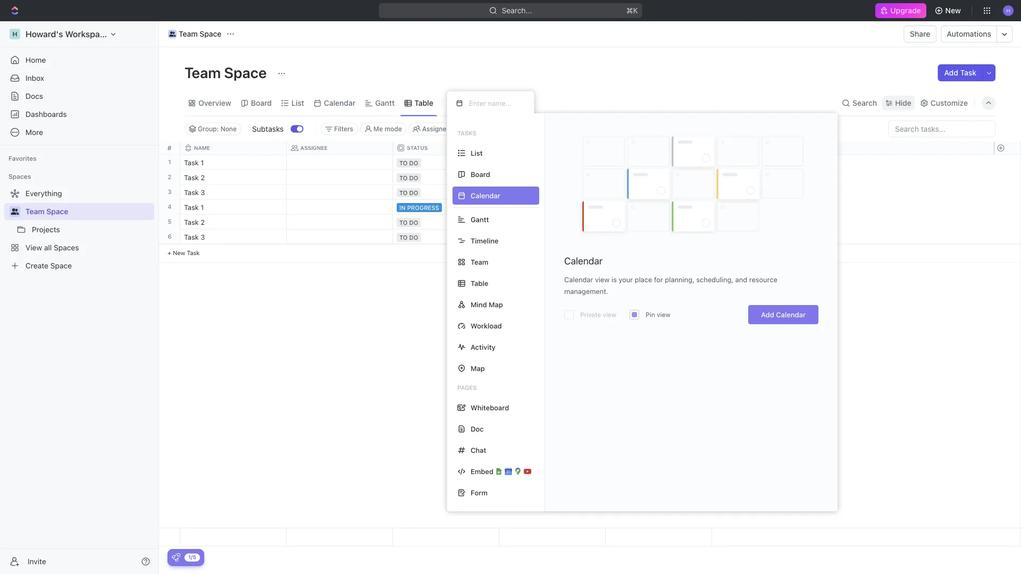 Task type: vqa. For each thing, say whether or not it's contained in the screenshot.


Task type: describe. For each thing, give the bounding box(es) containing it.
hide button
[[527, 123, 549, 135]]

calendar inside calendar link
[[324, 99, 356, 107]]

1 for task 1
[[201, 203, 204, 211]]

2 horizontal spatial space
[[224, 64, 267, 81]]

inbox
[[26, 74, 44, 82]]

favorites button
[[4, 152, 41, 165]]

form
[[471, 489, 488, 497]]

doc
[[471, 425, 484, 433]]

5 set priority image from the top
[[604, 230, 620, 246]]

4 to do cell from the top
[[393, 215, 499, 229]]

to for 5th to do cell
[[399, 234, 408, 241]]

add task
[[944, 68, 977, 77]]

resource
[[749, 276, 778, 284]]

row group containing ‎task 1
[[180, 155, 712, 263]]

press space to select this row. row containing task 1
[[180, 200, 712, 216]]

3 to do cell from the top
[[393, 185, 499, 199]]

2 for ‎task
[[201, 173, 205, 181]]

timeline
[[471, 237, 499, 245]]

to do for 2nd to do cell from the bottom
[[399, 219, 418, 226]]

task 3 for 3rd to do cell
[[184, 188, 205, 196]]

1 vertical spatial board
[[471, 170, 490, 178]]

show closed button
[[461, 123, 518, 135]]

calendar view is your place for planning, scheduling, and resource management.
[[564, 276, 778, 295]]

0 vertical spatial table
[[414, 99, 433, 107]]

subtasks button
[[248, 120, 291, 137]]

embed
[[471, 468, 494, 476]]

sidebar navigation
[[0, 21, 159, 574]]

upgrade
[[891, 6, 921, 15]]

mind
[[471, 301, 487, 309]]

do for 5th to do cell
[[409, 234, 418, 241]]

assignees
[[422, 125, 454, 133]]

for
[[654, 276, 663, 284]]

press space to select this row. row containing 2
[[159, 170, 180, 185]]

calendar inside calendar view is your place for planning, scheduling, and resource management.
[[564, 276, 593, 284]]

add for add task
[[944, 68, 958, 77]]

2 to do cell from the top
[[393, 170, 499, 184]]

docs
[[26, 92, 43, 101]]

to do for 1st to do cell
[[399, 160, 418, 166]]

press space to select this row. row containing 5
[[159, 215, 180, 230]]

upgrade link
[[876, 3, 926, 18]]

activity
[[471, 343, 496, 351]]

set priority image for press space to select this row. row containing task 2
[[604, 215, 620, 231]]

task 3 for 5th to do cell
[[184, 233, 205, 241]]

workload
[[471, 322, 502, 330]]

in progress cell
[[393, 200, 499, 214]]

share
[[910, 30, 931, 38]]

5 to do cell from the top
[[393, 230, 499, 244]]

add for add calendar
[[761, 311, 774, 319]]

set priority image for press space to select this row. row containing ‎task 1
[[604, 156, 620, 172]]

overview link
[[196, 96, 231, 111]]

team space inside team space tree
[[26, 207, 68, 216]]

5 set priority element from the top
[[604, 230, 620, 246]]

customize
[[931, 99, 968, 107]]

task for 2nd to do cell from the bottom
[[184, 218, 199, 226]]

hide inside button
[[531, 125, 545, 133]]

mind map
[[471, 301, 503, 309]]

set priority element for press space to select this row. row containing task 1
[[604, 200, 620, 216]]

overview
[[198, 99, 231, 107]]

show closed
[[474, 125, 513, 133]]

whiteboard
[[471, 404, 509, 412]]

user group image inside team space tree
[[11, 209, 19, 215]]

1 vertical spatial team space
[[185, 64, 270, 81]]

assignees button
[[409, 123, 458, 135]]

press space to select this row. row containing 1
[[159, 155, 180, 170]]

inbox link
[[4, 70, 154, 87]]

share button
[[904, 26, 937, 43]]

1 2 3 4 5 6
[[168, 159, 172, 240]]

1 horizontal spatial gantt
[[471, 216, 489, 224]]

private view
[[580, 311, 617, 319]]

and
[[735, 276, 747, 284]]

closed
[[492, 125, 513, 133]]

to do for 3rd to do cell
[[399, 189, 418, 196]]

grid containing ‎task 1
[[159, 142, 1021, 547]]

0 vertical spatial gantt
[[375, 99, 395, 107]]

home
[[26, 56, 46, 64]]

show
[[474, 125, 491, 133]]

0 vertical spatial team space
[[179, 30, 222, 38]]

row inside grid
[[180, 142, 712, 155]]

your
[[619, 276, 633, 284]]

chat
[[471, 447, 486, 455]]

1 for ‎task 1
[[201, 159, 204, 166]]

0 vertical spatial team space link
[[165, 28, 224, 40]]

view right private
[[603, 311, 617, 319]]

search button
[[839, 96, 880, 111]]

2 set priority element from the top
[[604, 185, 620, 201]]

view for calendar
[[595, 276, 610, 284]]

home link
[[4, 52, 154, 69]]

press space to select this row. row containing ‎task 1
[[180, 155, 712, 172]]

1 inside 1 2 3 4 5 6
[[168, 159, 171, 166]]

⌘k
[[626, 6, 638, 15]]

Enter name... field
[[468, 99, 526, 108]]

is
[[612, 276, 617, 284]]

planning,
[[665, 276, 695, 284]]

scheduling,
[[696, 276, 734, 284]]

dashboards
[[26, 110, 67, 119]]

0 vertical spatial board
[[251, 99, 272, 107]]

add calendar
[[761, 311, 806, 319]]

1 vertical spatial list
[[471, 149, 483, 157]]

to for 3rd to do cell
[[399, 189, 408, 196]]

1 to do cell from the top
[[393, 155, 499, 169]]

set priority element for press space to select this row. row containing ‎task 1
[[604, 156, 620, 172]]

to for 2nd to do cell from the top
[[399, 174, 408, 181]]

search...
[[502, 6, 532, 15]]

task 2
[[184, 218, 205, 226]]

search
[[853, 99, 877, 107]]

customize button
[[917, 96, 971, 111]]

onboarding checklist button image
[[172, 554, 180, 562]]



Task type: locate. For each thing, give the bounding box(es) containing it.
0 horizontal spatial board
[[251, 99, 272, 107]]

board down tasks
[[471, 170, 490, 178]]

team
[[179, 30, 198, 38], [185, 64, 221, 81], [26, 207, 44, 216], [471, 258, 488, 266]]

board link
[[249, 96, 272, 111]]

2 vertical spatial space
[[46, 207, 68, 216]]

to do
[[399, 160, 418, 166], [399, 174, 418, 181], [399, 189, 418, 196], [399, 219, 418, 226], [399, 234, 418, 241]]

management.
[[564, 287, 608, 295]]

docs link
[[4, 88, 154, 105]]

hide
[[895, 99, 912, 107], [531, 125, 545, 133]]

0 vertical spatial user group image
[[169, 31, 176, 37]]

3 down task 2
[[201, 233, 205, 241]]

‎task up ‎task 2
[[184, 159, 199, 166]]

favorites
[[9, 155, 37, 162]]

set priority image for press space to select this row. row containing task 1
[[604, 200, 620, 216]]

3 for 3rd to do cell
[[201, 188, 205, 196]]

2 left ‎task 2
[[168, 174, 172, 181]]

6
[[168, 233, 172, 240]]

3 for 5th to do cell
[[201, 233, 205, 241]]

team space link
[[165, 28, 224, 40], [26, 203, 152, 220]]

view
[[595, 276, 610, 284], [603, 311, 617, 319], [657, 311, 671, 319]]

hide button
[[883, 96, 915, 111]]

team space link inside tree
[[26, 203, 152, 220]]

do for 2nd to do cell from the bottom
[[409, 219, 418, 226]]

hide right closed
[[531, 125, 545, 133]]

invite
[[28, 557, 46, 566]]

0 horizontal spatial hide
[[531, 125, 545, 133]]

add inside add task button
[[944, 68, 958, 77]]

gantt
[[375, 99, 395, 107], [471, 216, 489, 224]]

4 to from the top
[[399, 219, 408, 226]]

0 horizontal spatial map
[[471, 365, 485, 373]]

0 horizontal spatial add
[[761, 311, 774, 319]]

1 horizontal spatial user group image
[[169, 31, 176, 37]]

row group containing 1 2 3 4 5 6
[[159, 155, 180, 263]]

2 task 3 from the top
[[184, 233, 205, 241]]

1 vertical spatial hide
[[531, 125, 545, 133]]

in
[[399, 204, 406, 211]]

user group image
[[169, 31, 176, 37], [11, 209, 19, 215]]

4
[[168, 203, 172, 210]]

set priority element
[[604, 156, 620, 172], [604, 185, 620, 201], [604, 200, 620, 216], [604, 215, 620, 231], [604, 230, 620, 246]]

3 do from the top
[[409, 189, 418, 196]]

4 do from the top
[[409, 219, 418, 226]]

view button
[[447, 91, 481, 116]]

set priority image
[[604, 156, 620, 172], [604, 185, 620, 201], [604, 200, 620, 216], [604, 215, 620, 231], [604, 230, 620, 246]]

3 set priority element from the top
[[604, 200, 620, 216]]

0 horizontal spatial new
[[173, 250, 185, 257]]

1/5
[[188, 555, 196, 561]]

list down tasks
[[471, 149, 483, 157]]

1 do from the top
[[409, 160, 418, 166]]

view inside calendar view is your place for planning, scheduling, and resource management.
[[595, 276, 610, 284]]

new inside button
[[946, 6, 961, 15]]

add down resource
[[761, 311, 774, 319]]

3 to do from the top
[[399, 189, 418, 196]]

spaces
[[9, 173, 31, 180]]

task for the in progress cell
[[184, 203, 199, 211]]

to for 1st to do cell
[[399, 160, 408, 166]]

pages
[[457, 385, 477, 391]]

1 set priority element from the top
[[604, 156, 620, 172]]

press space to select this row. row
[[159, 155, 180, 170], [180, 155, 712, 172], [159, 170, 180, 185], [180, 170, 712, 186], [159, 185, 180, 200], [180, 185, 712, 201], [159, 200, 180, 215], [180, 200, 712, 216], [159, 215, 180, 230], [180, 215, 712, 231], [159, 230, 180, 244], [180, 230, 712, 246], [180, 529, 712, 547]]

calendar link
[[322, 96, 356, 111]]

1 horizontal spatial new
[[946, 6, 961, 15]]

do for 1st to do cell
[[409, 160, 418, 166]]

team inside team space tree
[[26, 207, 44, 216]]

new
[[946, 6, 961, 15], [173, 250, 185, 257]]

1 horizontal spatial hide
[[895, 99, 912, 107]]

task 3 down ‎task 2
[[184, 188, 205, 196]]

view
[[460, 99, 478, 107]]

space
[[200, 30, 222, 38], [224, 64, 267, 81], [46, 207, 68, 216]]

space inside tree
[[46, 207, 68, 216]]

2 down ‎task 1
[[201, 173, 205, 181]]

subtasks
[[252, 124, 284, 133]]

2 to do from the top
[[399, 174, 418, 181]]

1 up ‎task 2
[[201, 159, 204, 166]]

1 vertical spatial map
[[471, 365, 485, 373]]

press space to select this row. row containing task 2
[[180, 215, 712, 231]]

press space to select this row. row containing 4
[[159, 200, 180, 215]]

0 horizontal spatial user group image
[[11, 209, 19, 215]]

1 up task 2
[[201, 203, 204, 211]]

view button
[[447, 96, 481, 111]]

add
[[944, 68, 958, 77], [761, 311, 774, 319]]

1 vertical spatial task 3
[[184, 233, 205, 241]]

task for 3rd to do cell
[[184, 188, 199, 196]]

1 to do from the top
[[399, 160, 418, 166]]

‎task for ‎task 2
[[184, 173, 199, 181]]

new inside grid
[[173, 250, 185, 257]]

4 set priority element from the top
[[604, 215, 620, 231]]

1 horizontal spatial list
[[471, 149, 483, 157]]

2 for task
[[201, 218, 205, 226]]

team space tree
[[4, 185, 154, 274]]

hide right "search"
[[895, 99, 912, 107]]

task 1
[[184, 203, 204, 211]]

new for new task
[[173, 250, 185, 257]]

view right the pin
[[657, 311, 671, 319]]

2 down task 1
[[201, 218, 205, 226]]

1 horizontal spatial team space link
[[165, 28, 224, 40]]

1 vertical spatial add
[[761, 311, 774, 319]]

1 horizontal spatial space
[[200, 30, 222, 38]]

table
[[414, 99, 433, 107], [471, 280, 488, 287]]

3 inside 1 2 3 4 5 6
[[168, 189, 172, 195]]

add task button
[[938, 64, 983, 81]]

‎task down ‎task 1
[[184, 173, 199, 181]]

table up assignees button
[[414, 99, 433, 107]]

dashboards link
[[4, 106, 154, 123]]

to do cell
[[393, 155, 499, 169], [393, 170, 499, 184], [393, 185, 499, 199], [393, 215, 499, 229], [393, 230, 499, 244]]

task inside add task button
[[960, 68, 977, 77]]

list
[[291, 99, 304, 107], [471, 149, 483, 157]]

3 to from the top
[[399, 189, 408, 196]]

pin view
[[646, 311, 671, 319]]

user group image inside team space link
[[169, 31, 176, 37]]

progress
[[407, 204, 439, 211]]

do for 3rd to do cell
[[409, 189, 418, 196]]

pin
[[646, 311, 655, 319]]

hide inside dropdown button
[[895, 99, 912, 107]]

2 for 1
[[168, 174, 172, 181]]

3 down ‎task 2
[[201, 188, 205, 196]]

‎task 2
[[184, 173, 205, 181]]

view for private view
[[657, 311, 671, 319]]

cell
[[287, 155, 393, 169], [499, 155, 606, 169], [287, 170, 393, 184], [499, 170, 606, 184], [287, 185, 393, 199], [499, 185, 606, 199], [287, 200, 393, 214], [499, 200, 606, 214], [287, 215, 393, 229], [499, 215, 606, 229], [287, 230, 393, 244], [499, 230, 606, 244]]

do for 2nd to do cell from the top
[[409, 174, 418, 181]]

1 vertical spatial ‎task
[[184, 173, 199, 181]]

task 3 down task 2
[[184, 233, 205, 241]]

board
[[251, 99, 272, 107], [471, 170, 490, 178]]

#
[[167, 144, 171, 152]]

5 do from the top
[[409, 234, 418, 241]]

place
[[635, 276, 652, 284]]

2 inside 1 2 3 4 5 6
[[168, 174, 172, 181]]

grid
[[159, 142, 1021, 547]]

2 vertical spatial team space
[[26, 207, 68, 216]]

view left is
[[595, 276, 610, 284]]

0 horizontal spatial team space link
[[26, 203, 152, 220]]

0 horizontal spatial list
[[291, 99, 304, 107]]

‎task 1
[[184, 159, 204, 166]]

‎task
[[184, 159, 199, 166], [184, 173, 199, 181]]

in progress
[[399, 204, 439, 211]]

1 task 3 from the top
[[184, 188, 205, 196]]

3 set priority image from the top
[[604, 200, 620, 216]]

gantt link
[[373, 96, 395, 111]]

table link
[[412, 96, 433, 111]]

0 vertical spatial new
[[946, 6, 961, 15]]

1
[[201, 159, 204, 166], [168, 159, 171, 166], [201, 203, 204, 211]]

map down activity
[[471, 365, 485, 373]]

1 horizontal spatial map
[[489, 301, 503, 309]]

2 do from the top
[[409, 174, 418, 181]]

board up subtasks
[[251, 99, 272, 107]]

to
[[399, 160, 408, 166], [399, 174, 408, 181], [399, 189, 408, 196], [399, 219, 408, 226], [399, 234, 408, 241]]

set priority element for press space to select this row. row containing task 2
[[604, 215, 620, 231]]

1 vertical spatial user group image
[[11, 209, 19, 215]]

0 vertical spatial map
[[489, 301, 503, 309]]

1 vertical spatial team space link
[[26, 203, 152, 220]]

map right "mind"
[[489, 301, 503, 309]]

new up automations
[[946, 6, 961, 15]]

1 horizontal spatial add
[[944, 68, 958, 77]]

0 vertical spatial hide
[[895, 99, 912, 107]]

0 vertical spatial space
[[200, 30, 222, 38]]

new button
[[931, 2, 968, 19]]

1 horizontal spatial board
[[471, 170, 490, 178]]

table up "mind"
[[471, 280, 488, 287]]

1 vertical spatial space
[[224, 64, 267, 81]]

map
[[489, 301, 503, 309], [471, 365, 485, 373]]

task for 5th to do cell
[[184, 233, 199, 241]]

row group
[[159, 155, 180, 263], [180, 155, 712, 263], [994, 155, 1021, 263], [994, 529, 1021, 546]]

‎task for ‎task 1
[[184, 159, 199, 166]]

new for new
[[946, 6, 961, 15]]

1 set priority image from the top
[[604, 156, 620, 172]]

0 vertical spatial ‎task
[[184, 159, 199, 166]]

to for 2nd to do cell from the bottom
[[399, 219, 408, 226]]

add up customize
[[944, 68, 958, 77]]

0 horizontal spatial space
[[46, 207, 68, 216]]

automations button
[[942, 26, 997, 42]]

2 ‎task from the top
[[184, 173, 199, 181]]

0 horizontal spatial table
[[414, 99, 433, 107]]

calendar
[[324, 99, 356, 107], [564, 255, 603, 267], [564, 276, 593, 284], [776, 311, 806, 319]]

onboarding checklist button element
[[172, 554, 180, 562]]

do
[[409, 160, 418, 166], [409, 174, 418, 181], [409, 189, 418, 196], [409, 219, 418, 226], [409, 234, 418, 241]]

1 vertical spatial new
[[173, 250, 185, 257]]

private
[[580, 311, 601, 319]]

0 horizontal spatial gantt
[[375, 99, 395, 107]]

3
[[201, 188, 205, 196], [168, 189, 172, 195], [201, 233, 205, 241]]

5
[[168, 218, 172, 225]]

3 up 4
[[168, 189, 172, 195]]

to do for 2nd to do cell from the top
[[399, 174, 418, 181]]

1 to from the top
[[399, 160, 408, 166]]

0 vertical spatial task 3
[[184, 188, 205, 196]]

automations
[[947, 30, 991, 38]]

to do for 5th to do cell
[[399, 234, 418, 241]]

team space
[[179, 30, 222, 38], [185, 64, 270, 81], [26, 207, 68, 216]]

new task
[[173, 250, 200, 257]]

2 to from the top
[[399, 174, 408, 181]]

0 vertical spatial add
[[944, 68, 958, 77]]

5 to from the top
[[399, 234, 408, 241]]

Search tasks... text field
[[889, 121, 995, 137]]

4 to do from the top
[[399, 219, 418, 226]]

1 down #
[[168, 159, 171, 166]]

list right board link
[[291, 99, 304, 107]]

gantt up timeline
[[471, 216, 489, 224]]

press space to select this row. row containing 3
[[159, 185, 180, 200]]

list link
[[289, 96, 304, 111]]

press space to select this row. row containing 6
[[159, 230, 180, 244]]

1 ‎task from the top
[[184, 159, 199, 166]]

press space to select this row. row containing ‎task 2
[[180, 170, 712, 186]]

new down task 2
[[173, 250, 185, 257]]

tasks
[[457, 130, 476, 137]]

gantt left "table" link
[[375, 99, 395, 107]]

0 vertical spatial list
[[291, 99, 304, 107]]

2 set priority image from the top
[[604, 185, 620, 201]]

5 to do from the top
[[399, 234, 418, 241]]

row
[[180, 142, 712, 155]]

4 set priority image from the top
[[604, 215, 620, 231]]

1 horizontal spatial table
[[471, 280, 488, 287]]

1 vertical spatial table
[[471, 280, 488, 287]]

1 vertical spatial gantt
[[471, 216, 489, 224]]



